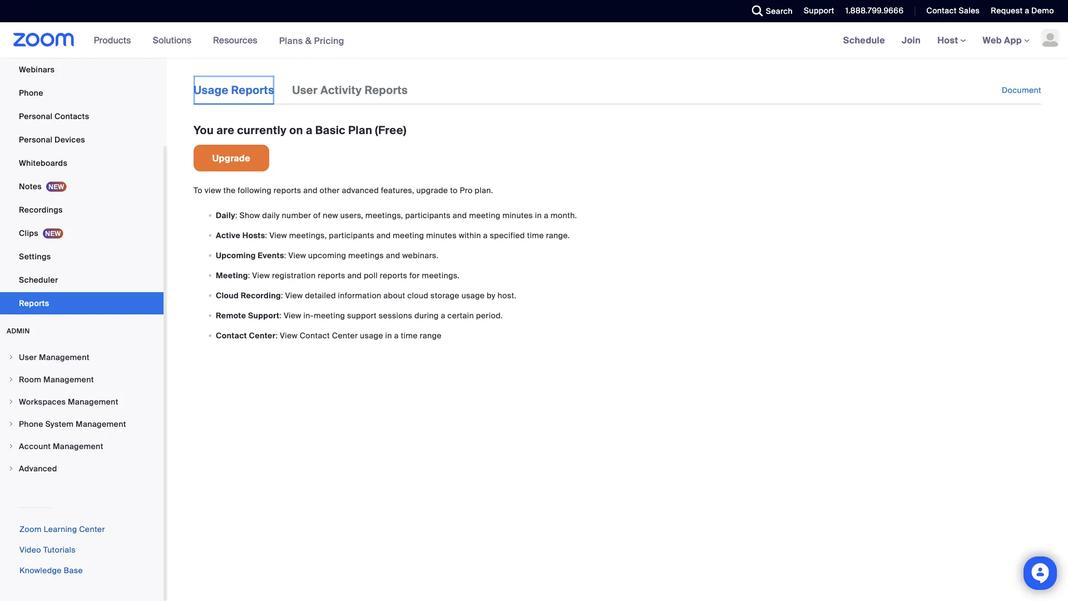 Task type: locate. For each thing, give the bounding box(es) containing it.
meeting down 'daily : show daily number of new users, meetings, participants and meeting minutes in a month.'
[[393, 230, 424, 240]]

meeting up contact center : view contact center usage in a time range
[[314, 310, 345, 321]]

minutes
[[503, 210, 533, 220], [426, 230, 457, 240]]

view
[[205, 185, 221, 196]]

0 horizontal spatial time
[[401, 330, 418, 341]]

3 right image from the top
[[8, 398, 14, 405]]

time left the range
[[401, 330, 418, 341]]

1 vertical spatial participants
[[329, 230, 374, 240]]

phone for phone system management
[[19, 419, 43, 429]]

banner
[[0, 22, 1069, 59]]

0 horizontal spatial usage
[[360, 330, 383, 341]]

: for events
[[284, 250, 286, 260]]

phone inside menu item
[[19, 419, 43, 429]]

cloud
[[408, 290, 429, 301]]

view left in-
[[284, 310, 302, 321]]

user left activity
[[292, 83, 318, 97]]

user inside the tabs of report home tab list
[[292, 83, 318, 97]]

reports
[[231, 83, 274, 97], [365, 83, 408, 97], [19, 298, 49, 308]]

new
[[323, 210, 338, 220]]

video
[[19, 545, 41, 555]]

right image inside phone system management menu item
[[8, 421, 14, 427]]

recordings
[[19, 205, 63, 215]]

reports down upcoming events : view upcoming meetings and webinars.
[[318, 270, 345, 280]]

0 horizontal spatial minutes
[[426, 230, 457, 240]]

2 phone from the top
[[19, 419, 43, 429]]

reports link
[[0, 292, 164, 314]]

and
[[303, 185, 318, 196], [453, 210, 467, 220], [377, 230, 391, 240], [386, 250, 400, 260], [348, 270, 362, 280]]

2 horizontal spatial meeting
[[469, 210, 501, 220]]

whiteboards link
[[0, 152, 164, 174]]

activity
[[320, 83, 362, 97]]

in-
[[304, 310, 314, 321]]

user inside menu item
[[19, 352, 37, 362]]

0 horizontal spatial reports
[[274, 185, 301, 196]]

reports inside personal menu menu
[[19, 298, 49, 308]]

right image inside user management menu item
[[8, 354, 14, 361]]

0 vertical spatial in
[[535, 210, 542, 220]]

advanced menu item
[[0, 458, 164, 479]]

: left in-
[[280, 310, 282, 321]]

request a demo link
[[983, 0, 1069, 22], [991, 6, 1055, 16]]

personal up personal devices
[[19, 111, 53, 121]]

meetings, down of on the left of the page
[[289, 230, 327, 240]]

1 vertical spatial phone
[[19, 419, 43, 429]]

products
[[94, 34, 131, 46]]

1 vertical spatial user
[[19, 352, 37, 362]]

contact
[[927, 6, 957, 16], [216, 330, 247, 341], [300, 330, 330, 341]]

1 vertical spatial support
[[248, 310, 280, 321]]

1 vertical spatial minutes
[[426, 230, 457, 240]]

view down the 'registration'
[[285, 290, 303, 301]]

2 personal from the top
[[19, 134, 53, 145]]

1.888.799.9666 button up schedule
[[837, 0, 907, 22]]

right image inside account management menu item
[[8, 443, 14, 450]]

contact sales
[[927, 6, 980, 16]]

request a demo
[[991, 6, 1055, 16]]

reports up the '(free)'
[[365, 83, 408, 97]]

user
[[292, 83, 318, 97], [19, 352, 37, 362]]

minutes left within
[[426, 230, 457, 240]]

2 right image from the top
[[8, 376, 14, 383]]

tabs of report home tab list
[[194, 76, 426, 105]]

center right the learning
[[79, 524, 105, 535]]

meetings, up active hosts : view meetings, participants and meeting minutes within a specified time range.
[[366, 210, 403, 220]]

workspaces management menu item
[[0, 391, 164, 412]]

1 vertical spatial meetings,
[[289, 230, 327, 240]]

1 vertical spatial personal
[[19, 134, 53, 145]]

: for support
[[280, 310, 282, 321]]

management for room management
[[43, 374, 94, 385]]

personal contacts link
[[0, 105, 164, 127]]

on
[[290, 123, 303, 137]]

right image inside room management menu item
[[8, 376, 14, 383]]

schedule
[[844, 34, 885, 46]]

1 horizontal spatial contact
[[300, 330, 330, 341]]

1 horizontal spatial user
[[292, 83, 318, 97]]

view down recording
[[280, 330, 298, 341]]

1 horizontal spatial meetings,
[[366, 210, 403, 220]]

resources button
[[213, 22, 262, 58]]

usage reports link
[[194, 76, 274, 105]]

user activity reports link
[[292, 76, 408, 105]]

0 horizontal spatial participants
[[329, 230, 374, 240]]

in left month.
[[535, 210, 542, 220]]

contact left sales
[[927, 6, 957, 16]]

meetings navigation
[[835, 22, 1069, 59]]

room management
[[19, 374, 94, 385]]

daily
[[262, 210, 280, 220]]

phone up account
[[19, 419, 43, 429]]

view
[[269, 230, 287, 240], [288, 250, 306, 260], [252, 270, 270, 280], [285, 290, 303, 301], [284, 310, 302, 321], [280, 330, 298, 341]]

app
[[1005, 34, 1022, 46]]

phone link
[[0, 82, 164, 104]]

: down recording
[[276, 330, 278, 341]]

active hosts : view meetings, participants and meeting minutes within a specified time range.
[[216, 230, 570, 240]]

demo
[[1032, 6, 1055, 16]]

web
[[983, 34, 1002, 46]]

pricing
[[314, 35, 344, 46]]

management inside menu item
[[53, 441, 103, 451]]

contact for contact sales
[[927, 6, 957, 16]]

support right search
[[804, 6, 835, 16]]

1.888.799.9666 button up schedule 'link'
[[846, 6, 904, 16]]

reports down scheduler
[[19, 298, 49, 308]]

a down sessions
[[394, 330, 399, 341]]

user up the room
[[19, 352, 37, 362]]

0 vertical spatial meeting
[[469, 210, 501, 220]]

view up the 'registration'
[[288, 250, 306, 260]]

base
[[64, 565, 83, 576]]

management
[[39, 352, 89, 362], [43, 374, 94, 385], [68, 397, 118, 407], [76, 419, 126, 429], [53, 441, 103, 451]]

and down active hosts : view meetings, participants and meeting minutes within a specified time range.
[[386, 250, 400, 260]]

management down room management menu item
[[68, 397, 118, 407]]

0 horizontal spatial meeting
[[314, 310, 345, 321]]

1 horizontal spatial meeting
[[393, 230, 424, 240]]

&
[[305, 35, 312, 46]]

and up within
[[453, 210, 467, 220]]

and left poll at left top
[[348, 270, 362, 280]]

4 right image from the top
[[8, 421, 14, 427]]

solutions button
[[153, 22, 196, 58]]

cloud recording : view detailed information about cloud storage usage by host.
[[216, 290, 517, 301]]

0 vertical spatial participants
[[405, 210, 451, 220]]

1 phone from the top
[[19, 88, 43, 98]]

contact down in-
[[300, 330, 330, 341]]

management up workspaces management
[[43, 374, 94, 385]]

participants down users,
[[329, 230, 374, 240]]

center down recording
[[249, 330, 276, 341]]

right image for room management
[[8, 376, 14, 383]]

recordings link
[[0, 199, 164, 221]]

view down daily
[[269, 230, 287, 240]]

you are currently on a basic plan (free)
[[194, 123, 407, 137]]

reports up about
[[380, 270, 408, 280]]

number
[[282, 210, 311, 220]]

usage down support
[[360, 330, 383, 341]]

a left demo
[[1025, 6, 1030, 16]]

zoom learning center
[[19, 524, 105, 535]]

0 horizontal spatial in
[[385, 330, 392, 341]]

meeting down plan.
[[469, 210, 501, 220]]

contact down remote
[[216, 330, 247, 341]]

: down the 'registration'
[[281, 290, 283, 301]]

reports up "number"
[[274, 185, 301, 196]]

0 horizontal spatial reports
[[19, 298, 49, 308]]

phone system management menu item
[[0, 413, 164, 435]]

usage
[[462, 290, 485, 301], [360, 330, 383, 341]]

2 horizontal spatial contact
[[927, 6, 957, 16]]

a right during at the left bottom of the page
[[441, 310, 446, 321]]

1 horizontal spatial minutes
[[503, 210, 533, 220]]

1 horizontal spatial participants
[[405, 210, 451, 220]]

settings link
[[0, 245, 164, 268]]

upcoming
[[216, 250, 256, 260]]

usage left by
[[462, 290, 485, 301]]

0 horizontal spatial user
[[19, 352, 37, 362]]

about
[[384, 290, 405, 301]]

user management menu item
[[0, 347, 164, 368]]

daily : show daily number of new users, meetings, participants and meeting minutes in a month.
[[216, 210, 577, 220]]

0 vertical spatial support
[[804, 6, 835, 16]]

1 horizontal spatial in
[[535, 210, 542, 220]]

personal devices link
[[0, 129, 164, 151]]

0 vertical spatial user
[[292, 83, 318, 97]]

phone inside personal menu menu
[[19, 88, 43, 98]]

center down "remote support : view in-meeting support sessions during a certain period."
[[332, 330, 358, 341]]

time left the range. on the right
[[527, 230, 544, 240]]

: for hosts
[[265, 230, 267, 240]]

personal up whiteboards
[[19, 134, 53, 145]]

0 horizontal spatial meetings,
[[289, 230, 327, 240]]

0 vertical spatial phone
[[19, 88, 43, 98]]

meeting
[[216, 270, 248, 280]]

upgrade
[[212, 152, 251, 164]]

search
[[766, 6, 793, 16]]

2 vertical spatial meeting
[[314, 310, 345, 321]]

right image
[[8, 354, 14, 361], [8, 376, 14, 383], [8, 398, 14, 405], [8, 421, 14, 427], [8, 443, 14, 450]]

0 vertical spatial personal
[[19, 111, 53, 121]]

request
[[991, 6, 1023, 16]]

support link
[[796, 0, 837, 22], [804, 6, 835, 16]]

meetings.
[[422, 270, 460, 280]]

support down recording
[[248, 310, 280, 321]]

reports up currently
[[231, 83, 274, 97]]

view up recording
[[252, 270, 270, 280]]

1 vertical spatial usage
[[360, 330, 383, 341]]

time
[[527, 230, 544, 240], [401, 330, 418, 341]]

0 vertical spatial time
[[527, 230, 544, 240]]

phone down webinars
[[19, 88, 43, 98]]

: up events
[[265, 230, 267, 240]]

admin menu menu
[[0, 347, 164, 480]]

: up the 'registration'
[[284, 250, 286, 260]]

1 horizontal spatial support
[[804, 6, 835, 16]]

a right on
[[306, 123, 313, 137]]

: up recording
[[248, 270, 250, 280]]

minutes up specified
[[503, 210, 533, 220]]

management down phone system management menu item
[[53, 441, 103, 451]]

2 horizontal spatial center
[[332, 330, 358, 341]]

2 horizontal spatial reports
[[380, 270, 408, 280]]

zoom
[[19, 524, 42, 535]]

features,
[[381, 185, 414, 196]]

5 right image from the top
[[8, 443, 14, 450]]

1 vertical spatial meeting
[[393, 230, 424, 240]]

banner containing products
[[0, 22, 1069, 59]]

workspaces
[[19, 397, 66, 407]]

0 vertical spatial usage
[[462, 290, 485, 301]]

reports
[[274, 185, 301, 196], [318, 270, 345, 280], [380, 270, 408, 280]]

room management menu item
[[0, 369, 164, 390]]

view for events
[[288, 250, 306, 260]]

1 horizontal spatial reports
[[318, 270, 345, 280]]

view for recording
[[285, 290, 303, 301]]

plan
[[348, 123, 372, 137]]

in down sessions
[[385, 330, 392, 341]]

upcoming
[[308, 250, 346, 260]]

upcoming events : view upcoming meetings and webinars.
[[216, 250, 439, 260]]

pro
[[460, 185, 473, 196]]

: left show
[[235, 210, 238, 220]]

management down 'workspaces management' menu item
[[76, 419, 126, 429]]

0 horizontal spatial contact
[[216, 330, 247, 341]]

1 horizontal spatial usage
[[462, 290, 485, 301]]

participants down upgrade
[[405, 210, 451, 220]]

right image inside 'workspaces management' menu item
[[8, 398, 14, 405]]

management up room management
[[39, 352, 89, 362]]

reports for following
[[274, 185, 301, 196]]

solutions
[[153, 34, 191, 46]]

contact sales link
[[918, 0, 983, 22], [927, 6, 980, 16]]

right image
[[8, 465, 14, 472]]

1 personal from the top
[[19, 111, 53, 121]]

of
[[313, 210, 321, 220]]

1 right image from the top
[[8, 354, 14, 361]]



Task type: describe. For each thing, give the bounding box(es) containing it.
web app
[[983, 34, 1022, 46]]

devices
[[55, 134, 85, 145]]

tutorials
[[43, 545, 76, 555]]

meeting : view registration reports and poll reports for meetings.
[[216, 270, 460, 280]]

registration
[[272, 270, 316, 280]]

1 vertical spatial in
[[385, 330, 392, 341]]

document
[[1002, 85, 1042, 95]]

you
[[194, 123, 214, 137]]

storage
[[431, 290, 460, 301]]

scheduler link
[[0, 269, 164, 291]]

management for workspaces management
[[68, 397, 118, 407]]

view for hosts
[[269, 230, 287, 240]]

join link
[[894, 22, 929, 58]]

knowledge
[[19, 565, 62, 576]]

month.
[[551, 210, 577, 220]]

user management
[[19, 352, 89, 362]]

plans
[[279, 35, 303, 46]]

account management
[[19, 441, 103, 451]]

account
[[19, 441, 51, 451]]

right image for workspaces management
[[8, 398, 14, 405]]

profile picture image
[[1042, 29, 1060, 47]]

contacts
[[55, 111, 89, 121]]

1 horizontal spatial center
[[249, 330, 276, 341]]

remote support : view in-meeting support sessions during a certain period.
[[216, 310, 503, 321]]

host button
[[938, 34, 966, 46]]

workspaces management
[[19, 397, 118, 407]]

right image for account management
[[8, 443, 14, 450]]

webinars.
[[402, 250, 439, 260]]

plans & pricing
[[279, 35, 344, 46]]

following
[[238, 185, 272, 196]]

users,
[[340, 210, 363, 220]]

whiteboards
[[19, 158, 67, 168]]

poll
[[364, 270, 378, 280]]

learning
[[44, 524, 77, 535]]

0 horizontal spatial support
[[248, 310, 280, 321]]

personal menu menu
[[0, 0, 164, 316]]

a left month.
[[544, 210, 549, 220]]

usage
[[194, 83, 228, 97]]

user for user management
[[19, 352, 37, 362]]

to
[[450, 185, 458, 196]]

webinars
[[19, 64, 55, 75]]

2 horizontal spatial reports
[[365, 83, 408, 97]]

hosts
[[243, 230, 265, 240]]

scheduler
[[19, 275, 58, 285]]

host
[[938, 34, 961, 46]]

and left other
[[303, 185, 318, 196]]

certain
[[448, 310, 474, 321]]

right image for user management
[[8, 354, 14, 361]]

product information navigation
[[85, 22, 353, 59]]

zoom logo image
[[13, 33, 74, 47]]

: for center
[[276, 330, 278, 341]]

support
[[347, 310, 377, 321]]

search button
[[744, 0, 796, 22]]

personal for personal devices
[[19, 134, 53, 145]]

account management menu item
[[0, 436, 164, 457]]

show
[[240, 210, 260, 220]]

view for support
[[284, 310, 302, 321]]

0 vertical spatial meetings,
[[366, 210, 403, 220]]

management for account management
[[53, 441, 103, 451]]

right image for phone system management
[[8, 421, 14, 427]]

detailed
[[305, 290, 336, 301]]

specified
[[490, 230, 525, 240]]

the
[[223, 185, 236, 196]]

notes
[[19, 181, 42, 191]]

clips link
[[0, 222, 164, 244]]

usage reports
[[194, 83, 274, 97]]

(free)
[[375, 123, 407, 137]]

phone for phone
[[19, 88, 43, 98]]

and down 'daily : show daily number of new users, meetings, participants and meeting minutes in a month.'
[[377, 230, 391, 240]]

contact for contact center : view contact center usage in a time range
[[216, 330, 247, 341]]

system
[[45, 419, 74, 429]]

sessions
[[379, 310, 413, 321]]

plan.
[[475, 185, 493, 196]]

personal for personal contacts
[[19, 111, 53, 121]]

daily
[[216, 210, 235, 220]]

1.888.799.9666
[[846, 6, 904, 16]]

during
[[415, 310, 439, 321]]

0 vertical spatial minutes
[[503, 210, 533, 220]]

personal contacts
[[19, 111, 89, 121]]

schedule link
[[835, 22, 894, 58]]

events
[[258, 250, 284, 260]]

host.
[[498, 290, 517, 301]]

settings
[[19, 251, 51, 262]]

user for user activity reports
[[292, 83, 318, 97]]

room
[[19, 374, 41, 385]]

notes link
[[0, 175, 164, 198]]

reports for registration
[[318, 270, 345, 280]]

join
[[902, 34, 921, 46]]

resources
[[213, 34, 257, 46]]

basic
[[315, 123, 346, 137]]

1 horizontal spatial time
[[527, 230, 544, 240]]

document link
[[1002, 76, 1042, 105]]

management for user management
[[39, 352, 89, 362]]

to view the following reports and other advanced features, upgrade to pro plan.
[[194, 185, 493, 196]]

: for recording
[[281, 290, 283, 301]]

knowledge base
[[19, 565, 83, 576]]

within
[[459, 230, 481, 240]]

active
[[216, 230, 241, 240]]

web app button
[[983, 34, 1030, 46]]

range.
[[546, 230, 570, 240]]

products button
[[94, 22, 136, 58]]

view for center
[[280, 330, 298, 341]]

remote
[[216, 310, 246, 321]]

period.
[[476, 310, 503, 321]]

to
[[194, 185, 203, 196]]

1 vertical spatial time
[[401, 330, 418, 341]]

sales
[[959, 6, 980, 16]]

by
[[487, 290, 496, 301]]

range
[[420, 330, 442, 341]]

1 horizontal spatial reports
[[231, 83, 274, 97]]

currently
[[237, 123, 287, 137]]

other
[[320, 185, 340, 196]]

0 horizontal spatial center
[[79, 524, 105, 535]]

user activity reports
[[292, 83, 408, 97]]

cloud
[[216, 290, 239, 301]]

a right within
[[483, 230, 488, 240]]



Task type: vqa. For each thing, say whether or not it's contained in the screenshot.
Workspaces Management menu item
yes



